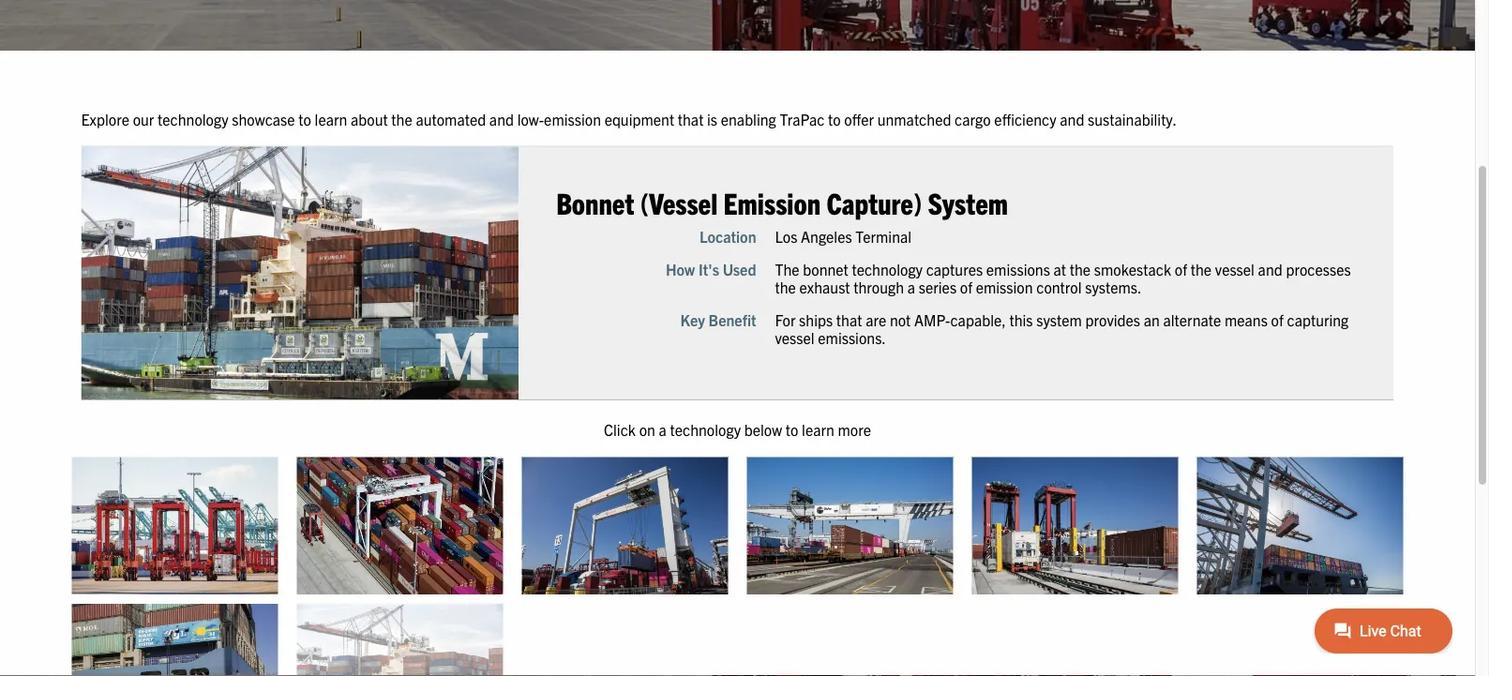 Task type: vqa. For each thing, say whether or not it's contained in the screenshot.
The
yes



Task type: describe. For each thing, give the bounding box(es) containing it.
0 horizontal spatial and
[[490, 110, 514, 128]]

1 horizontal spatial to
[[786, 421, 799, 440]]

at
[[1054, 260, 1067, 279]]

it's
[[699, 260, 720, 279]]

is
[[707, 110, 718, 128]]

click
[[604, 421, 636, 440]]

used
[[723, 260, 757, 279]]

alternate
[[1164, 311, 1222, 330]]

unmatched
[[878, 110, 952, 128]]

below
[[745, 421, 783, 440]]

control
[[1037, 278, 1082, 297]]

terminal
[[856, 227, 912, 246]]

capable,
[[951, 311, 1006, 330]]

vessel inside the bonnet technology captures emissions at the smokestack of the vessel and processes the exhaust through a series of emission control systems.
[[1216, 260, 1255, 279]]

sustainability.
[[1088, 110, 1177, 128]]

provides
[[1086, 311, 1141, 330]]

enabling
[[721, 110, 777, 128]]

system
[[1037, 311, 1083, 330]]

0 horizontal spatial of
[[960, 278, 973, 297]]

emissions
[[987, 260, 1051, 279]]

1 horizontal spatial technology
[[670, 421, 741, 440]]

trapac los angeles automated stacking crane image
[[297, 458, 503, 595]]

emission
[[724, 184, 821, 220]]

the right about
[[392, 110, 413, 128]]

for ships that are not amp-capable, this system provides an alternate means of capturing vessel emissions.
[[775, 311, 1349, 348]]

technology for captures
[[852, 260, 923, 279]]

benefit
[[709, 311, 757, 330]]

not
[[890, 311, 911, 330]]

los
[[775, 227, 798, 246]]

and inside the bonnet technology captures emissions at the smokestack of the vessel and processes the exhaust through a series of emission control systems.
[[1259, 260, 1283, 279]]

los angeles terminal
[[775, 227, 912, 246]]

key
[[681, 311, 705, 330]]

on
[[640, 421, 656, 440]]

for
[[775, 311, 796, 330]]

are
[[866, 311, 887, 330]]

bonnet
[[803, 260, 849, 279]]

series
[[919, 278, 957, 297]]

our
[[133, 110, 154, 128]]

an
[[1144, 311, 1160, 330]]

through
[[854, 278, 905, 297]]

bonnet
[[557, 184, 635, 220]]

how it's used
[[666, 260, 757, 279]]

showcase
[[232, 110, 295, 128]]

captures
[[927, 260, 983, 279]]

systems.
[[1086, 278, 1142, 297]]

angeles
[[801, 227, 853, 246]]

the up alternate
[[1191, 260, 1212, 279]]

2 horizontal spatial to
[[829, 110, 841, 128]]

cargo
[[955, 110, 991, 128]]

the
[[775, 260, 800, 279]]



Task type: locate. For each thing, give the bounding box(es) containing it.
technology
[[158, 110, 229, 128], [852, 260, 923, 279], [670, 421, 741, 440]]

that inside 'for ships that are not amp-capable, this system provides an alternate means of capturing vessel emissions.'
[[837, 311, 863, 330]]

capture)
[[827, 184, 922, 220]]

to
[[299, 110, 311, 128], [829, 110, 841, 128], [786, 421, 799, 440]]

that left "is"
[[678, 110, 704, 128]]

and right the efficiency at the right of the page
[[1060, 110, 1085, 128]]

0 horizontal spatial a
[[659, 421, 667, 440]]

the right at
[[1070, 260, 1091, 279]]

explore
[[81, 110, 129, 128]]

and
[[490, 110, 514, 128], [1060, 110, 1085, 128], [1259, 260, 1283, 279]]

trapac los angeles automated radiation scanning image
[[972, 458, 1179, 595]]

of
[[1175, 260, 1188, 279], [960, 278, 973, 297], [1272, 311, 1284, 330]]

the bonnet technology captures emissions at the smokestack of the vessel and processes the exhaust through a series of emission control systems.
[[775, 260, 1352, 297]]

offer
[[845, 110, 874, 128]]

technology down terminal
[[852, 260, 923, 279]]

low-
[[518, 110, 544, 128]]

1 vertical spatial emission
[[976, 278, 1033, 297]]

system
[[928, 184, 1009, 220]]

ships
[[799, 311, 833, 330]]

a left series
[[908, 278, 916, 297]]

1 horizontal spatial of
[[1175, 260, 1188, 279]]

1 vertical spatial that
[[837, 311, 863, 330]]

of inside 'for ships that are not amp-capable, this system provides an alternate means of capturing vessel emissions.'
[[1272, 311, 1284, 330]]

equipment
[[605, 110, 675, 128]]

0 horizontal spatial learn
[[315, 110, 347, 128]]

0 vertical spatial that
[[678, 110, 704, 128]]

trapac los angeles automated straddle carrier image
[[72, 458, 278, 595]]

of right means
[[1272, 311, 1284, 330]]

(vessel
[[640, 184, 718, 220]]

learn left more
[[802, 421, 835, 440]]

smokestack
[[1095, 260, 1172, 279]]

trapac
[[780, 110, 825, 128]]

bonnet (vessel emission capture) system
[[557, 184, 1009, 220]]

0 vertical spatial a
[[908, 278, 916, 297]]

and left processes
[[1259, 260, 1283, 279]]

emission up the this
[[976, 278, 1033, 297]]

vessel inside 'for ships that are not amp-capable, this system provides an alternate means of capturing vessel emissions.'
[[775, 329, 815, 348]]

this
[[1010, 311, 1033, 330]]

a
[[908, 278, 916, 297], [659, 421, 667, 440]]

2 horizontal spatial technology
[[852, 260, 923, 279]]

1 vertical spatial learn
[[802, 421, 835, 440]]

of right smokestack on the right top of the page
[[1175, 260, 1188, 279]]

emissions.
[[818, 329, 886, 348]]

1 horizontal spatial learn
[[802, 421, 835, 440]]

emission
[[544, 110, 601, 128], [976, 278, 1033, 297]]

to left offer
[[829, 110, 841, 128]]

vessel
[[1216, 260, 1255, 279], [775, 329, 815, 348]]

and left low-
[[490, 110, 514, 128]]

learn left about
[[315, 110, 347, 128]]

a right on
[[659, 421, 667, 440]]

that left are
[[837, 311, 863, 330]]

0 horizontal spatial emission
[[544, 110, 601, 128]]

1 vertical spatial vessel
[[775, 329, 815, 348]]

technology right the our
[[158, 110, 229, 128]]

key benefit
[[681, 311, 757, 330]]

means
[[1225, 311, 1268, 330]]

efficiency
[[995, 110, 1057, 128]]

vessel up means
[[1216, 260, 1255, 279]]

technology for showcase
[[158, 110, 229, 128]]

bonnet (vessel emission capture) system main content
[[62, 107, 1490, 676]]

0 vertical spatial technology
[[158, 110, 229, 128]]

the up for
[[775, 278, 796, 297]]

amp-
[[915, 311, 951, 330]]

about
[[351, 110, 388, 128]]

emission left equipment
[[544, 110, 601, 128]]

click on a technology below to learn more
[[604, 421, 872, 440]]

emission inside the bonnet technology captures emissions at the smokestack of the vessel and processes the exhaust through a series of emission control systems.
[[976, 278, 1033, 297]]

to right below
[[786, 421, 799, 440]]

0 horizontal spatial technology
[[158, 110, 229, 128]]

1 horizontal spatial a
[[908, 278, 916, 297]]

that
[[678, 110, 704, 128], [837, 311, 863, 330]]

1 horizontal spatial and
[[1060, 110, 1085, 128]]

more
[[838, 421, 872, 440]]

a inside the bonnet technology captures emissions at the smokestack of the vessel and processes the exhaust through a series of emission control systems.
[[908, 278, 916, 297]]

2 horizontal spatial of
[[1272, 311, 1284, 330]]

to right showcase
[[299, 110, 311, 128]]

1 horizontal spatial vessel
[[1216, 260, 1255, 279]]

1 horizontal spatial that
[[837, 311, 863, 330]]

learn
[[315, 110, 347, 128], [802, 421, 835, 440]]

how
[[666, 260, 695, 279]]

0 vertical spatial learn
[[315, 110, 347, 128]]

automated
[[416, 110, 486, 128]]

the
[[392, 110, 413, 128], [1070, 260, 1091, 279], [1191, 260, 1212, 279], [775, 278, 796, 297]]

technology inside the bonnet technology captures emissions at the smokestack of the vessel and processes the exhaust through a series of emission control systems.
[[852, 260, 923, 279]]

location
[[700, 227, 757, 246]]

exhaust
[[800, 278, 851, 297]]

1 vertical spatial a
[[659, 421, 667, 440]]

of right series
[[960, 278, 973, 297]]

technology left below
[[670, 421, 741, 440]]

1 horizontal spatial emission
[[976, 278, 1033, 297]]

0 horizontal spatial to
[[299, 110, 311, 128]]

0 horizontal spatial that
[[678, 110, 704, 128]]

capturing
[[1288, 311, 1349, 330]]

1 vertical spatial technology
[[852, 260, 923, 279]]

0 horizontal spatial vessel
[[775, 329, 815, 348]]

2 vertical spatial technology
[[670, 421, 741, 440]]

0 vertical spatial vessel
[[1216, 260, 1255, 279]]

0 vertical spatial emission
[[544, 110, 601, 128]]

explore our technology showcase to learn about the automated and low-emission equipment that is enabling trapac to offer unmatched cargo efficiency and sustainability.
[[81, 110, 1177, 128]]

2 horizontal spatial and
[[1259, 260, 1283, 279]]

processes
[[1287, 260, 1352, 279]]

vessel left emissions.
[[775, 329, 815, 348]]



